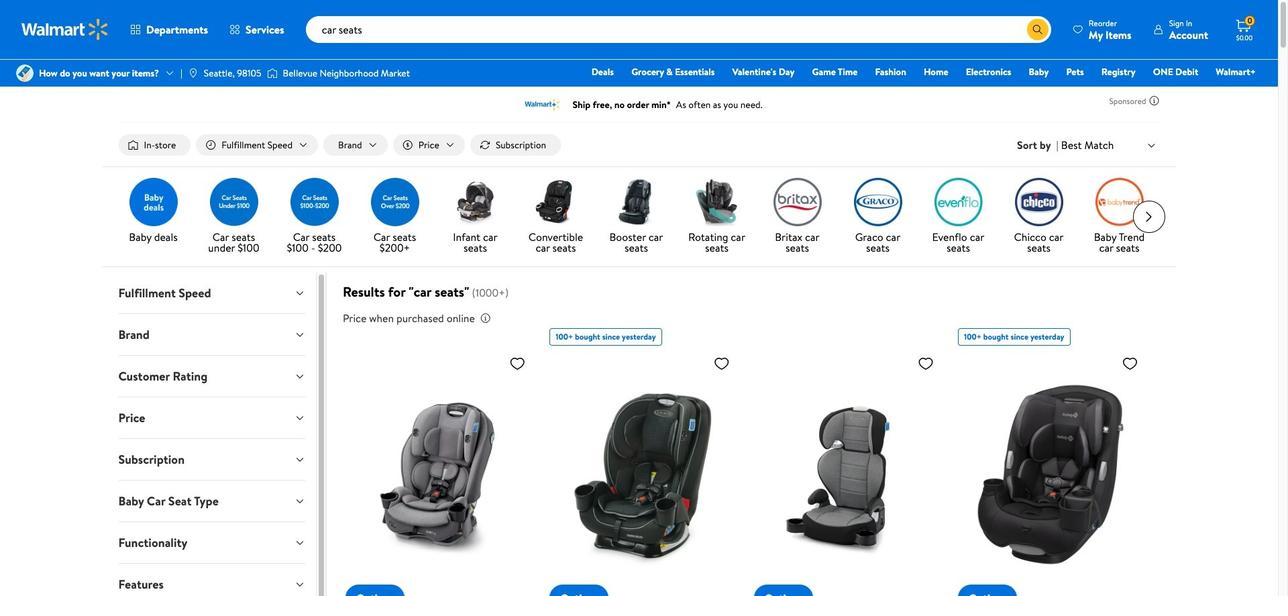 Task type: locate. For each thing, give the bounding box(es) containing it.
britax car seats image
[[774, 178, 822, 226]]

4 tab from the top
[[108, 397, 316, 438]]

legal information image
[[480, 313, 491, 324]]

Search search field
[[306, 16, 1052, 43]]

car seats under $100 image
[[210, 178, 258, 226]]

3 tab from the top
[[108, 356, 316, 397]]

baby trend car seats image
[[1096, 178, 1144, 226]]

6 tab from the top
[[108, 481, 316, 522]]

0 horizontal spatial  image
[[188, 68, 199, 79]]

Walmart Site-Wide search field
[[306, 16, 1052, 43]]

sign in to add to favorites list, safety 1ˢᵗ grow and go sprint all-in-one convertible car seat, black beauty image
[[1123, 355, 1139, 372]]

graco® slimfit® lx 3-in-1 convertible car seat, shaw image
[[346, 350, 531, 596]]

 image
[[16, 64, 34, 82]]

convertible car seats image
[[532, 178, 580, 226]]

graco car seats image
[[854, 178, 902, 226]]

walmart image
[[21, 19, 109, 40]]

rotating car seats image
[[693, 178, 741, 226]]

 image
[[267, 66, 278, 80], [188, 68, 199, 79]]

tab
[[108, 273, 316, 314], [108, 314, 316, 355], [108, 356, 316, 397], [108, 397, 316, 438], [108, 439, 316, 480], [108, 481, 316, 522], [108, 522, 316, 563], [108, 564, 316, 596]]

7 tab from the top
[[108, 522, 316, 563]]

sort by best match image
[[1147, 140, 1157, 151]]

8 tab from the top
[[108, 564, 316, 596]]



Task type: vqa. For each thing, say whether or not it's contained in the screenshot.
The Safety 1ˢᵗ Grow And Go Sprint All-In-One Convertible Car Seat, Black Beauty IMAGE
yes



Task type: describe. For each thing, give the bounding box(es) containing it.
clear search field text image
[[1011, 24, 1022, 35]]

1 tab from the top
[[108, 273, 316, 314]]

car seats $200+ image
[[371, 178, 419, 226]]

sign in to add to favorites list, graco triogrow snuglock 3-in-1 car seat, leland image
[[714, 355, 730, 372]]

evenflo car seats image
[[935, 178, 983, 226]]

sign in to add to favorites list, graco® turbobooster® 2.0 highback booster seat, declan image
[[918, 355, 934, 372]]

car seats $100 - $200 image
[[290, 178, 339, 226]]

2 tab from the top
[[108, 314, 316, 355]]

chicco car seats image
[[1015, 178, 1064, 226]]

sign in to add to favorites list, graco® slimfit® lx 3-in-1 convertible car seat, shaw image
[[510, 355, 526, 372]]

1 horizontal spatial  image
[[267, 66, 278, 80]]

search icon image
[[1033, 24, 1044, 35]]

safety 1ˢᵗ grow and go sprint all-in-one convertible car seat, black beauty image
[[959, 350, 1144, 596]]

booster car seats image
[[612, 178, 661, 226]]

ad disclaimer and feedback image
[[1149, 95, 1160, 106]]

graco® turbobooster® 2.0 highback booster seat, declan image
[[754, 350, 940, 596]]

baby deals image
[[129, 178, 178, 226]]

next slide for chipmodulewithimages list image
[[1133, 201, 1166, 233]]

sort and filter section element
[[102, 124, 1176, 167]]

infant car seats image
[[451, 178, 500, 226]]

5 tab from the top
[[108, 439, 316, 480]]

graco triogrow snuglock 3-in-1 car seat, leland image
[[550, 350, 735, 596]]



